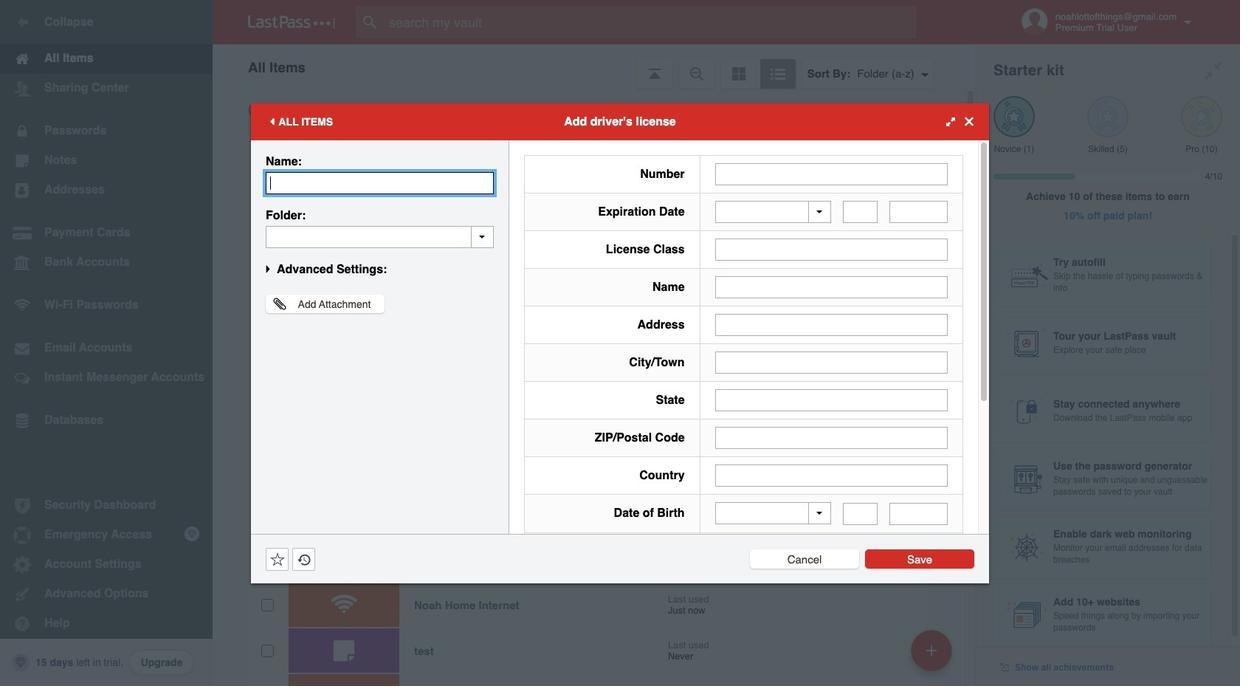 Task type: describe. For each thing, give the bounding box(es) containing it.
lastpass image
[[248, 16, 335, 29]]

main navigation navigation
[[0, 0, 213, 686]]

search my vault text field
[[356, 6, 946, 38]]

vault options navigation
[[213, 44, 976, 89]]



Task type: locate. For each thing, give the bounding box(es) containing it.
None text field
[[266, 172, 494, 194], [843, 201, 878, 223], [890, 201, 948, 223], [715, 239, 948, 261], [715, 314, 948, 336], [715, 352, 948, 374], [715, 389, 948, 411], [715, 427, 948, 449], [715, 464, 948, 487], [843, 503, 878, 525], [890, 503, 948, 525], [266, 172, 494, 194], [843, 201, 878, 223], [890, 201, 948, 223], [715, 239, 948, 261], [715, 314, 948, 336], [715, 352, 948, 374], [715, 389, 948, 411], [715, 427, 948, 449], [715, 464, 948, 487], [843, 503, 878, 525], [890, 503, 948, 525]]

None text field
[[715, 163, 948, 185], [266, 226, 494, 248], [715, 276, 948, 298], [715, 163, 948, 185], [266, 226, 494, 248], [715, 276, 948, 298]]

dialog
[[251, 103, 990, 686]]

new item navigation
[[906, 625, 961, 686]]

Search search field
[[356, 6, 946, 38]]

new item image
[[927, 645, 937, 655]]



